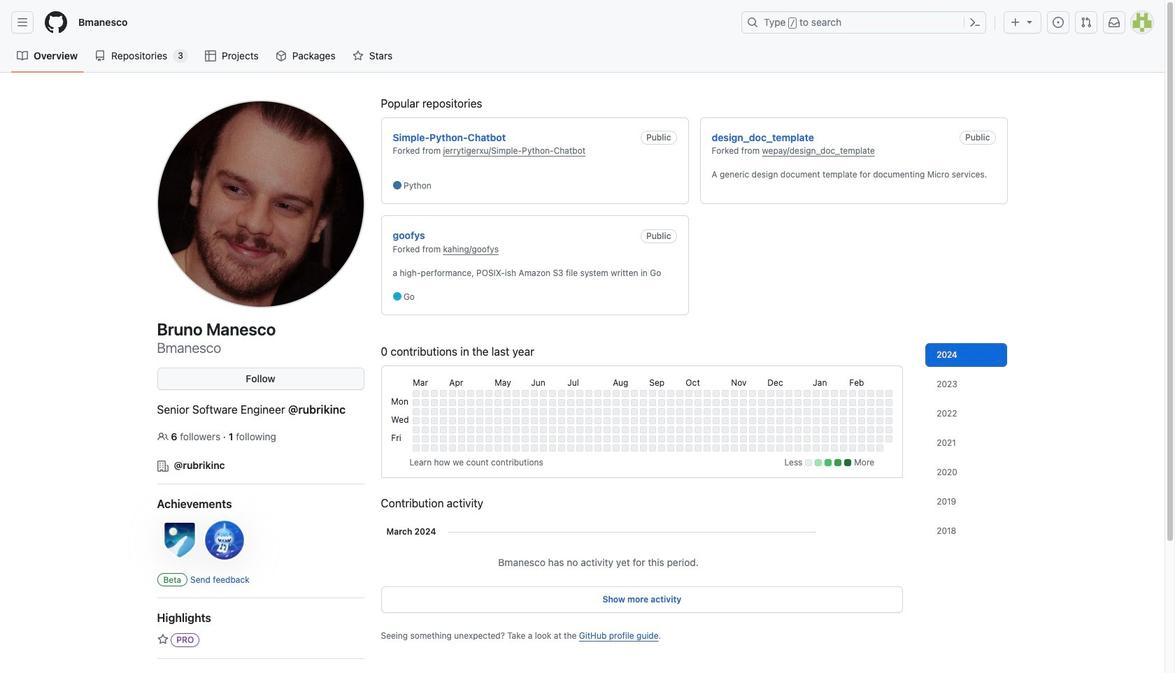 Task type: describe. For each thing, give the bounding box(es) containing it.
notifications image
[[1109, 17, 1120, 28]]

organization: @rubrikinc element
[[157, 455, 364, 473]]

star image
[[352, 50, 364, 62]]

table image
[[205, 50, 216, 62]]

star image
[[157, 635, 168, 646]]

feature release label: beta element
[[157, 573, 188, 587]]

triangle down image
[[1024, 16, 1035, 27]]

achievement: arctic code vault contributor image
[[157, 518, 202, 563]]

people image
[[157, 432, 168, 443]]

achievement: pull shark image
[[202, 518, 247, 563]]



Task type: vqa. For each thing, say whether or not it's contained in the screenshot.
git pull request IMAGE
yes



Task type: locate. For each thing, give the bounding box(es) containing it.
command palette image
[[970, 17, 981, 28]]

homepage image
[[45, 11, 67, 34]]

git pull request image
[[1081, 17, 1092, 28]]

cell
[[413, 390, 420, 397], [422, 390, 429, 397], [431, 390, 438, 397], [440, 390, 447, 397], [449, 390, 456, 397], [458, 390, 465, 397], [468, 390, 475, 397], [477, 390, 484, 397], [486, 390, 493, 397], [495, 390, 502, 397], [504, 390, 511, 397], [513, 390, 520, 397], [522, 390, 529, 397], [531, 390, 538, 397], [540, 390, 547, 397], [549, 390, 556, 397], [558, 390, 565, 397], [568, 390, 575, 397], [577, 390, 584, 397], [586, 390, 593, 397], [595, 390, 602, 397], [604, 390, 611, 397], [613, 390, 620, 397], [622, 390, 629, 397], [631, 390, 638, 397], [640, 390, 647, 397], [649, 390, 656, 397], [659, 390, 666, 397], [668, 390, 675, 397], [677, 390, 684, 397], [686, 390, 693, 397], [695, 390, 702, 397], [704, 390, 711, 397], [713, 390, 720, 397], [722, 390, 729, 397], [731, 390, 738, 397], [740, 390, 747, 397], [749, 390, 756, 397], [759, 390, 766, 397], [768, 390, 775, 397], [777, 390, 784, 397], [786, 390, 793, 397], [795, 390, 802, 397], [804, 390, 811, 397], [813, 390, 820, 397], [822, 390, 829, 397], [831, 390, 838, 397], [840, 390, 847, 397], [850, 390, 857, 397], [859, 390, 866, 397], [868, 390, 875, 397], [877, 390, 884, 397], [886, 390, 893, 397], [413, 399, 420, 406], [422, 399, 429, 406], [431, 399, 438, 406], [440, 399, 447, 406], [449, 399, 456, 406], [458, 399, 465, 406], [468, 399, 475, 406], [477, 399, 484, 406], [486, 399, 493, 406], [495, 399, 502, 406], [504, 399, 511, 406], [513, 399, 520, 406], [522, 399, 529, 406], [531, 399, 538, 406], [540, 399, 547, 406], [549, 399, 556, 406], [558, 399, 565, 406], [568, 399, 575, 406], [577, 399, 584, 406], [586, 399, 593, 406], [595, 399, 602, 406], [604, 399, 611, 406], [613, 399, 620, 406], [622, 399, 629, 406], [631, 399, 638, 406], [640, 399, 647, 406], [649, 399, 656, 406], [659, 399, 666, 406], [668, 399, 675, 406], [677, 399, 684, 406], [686, 399, 693, 406], [695, 399, 702, 406], [704, 399, 711, 406], [713, 399, 720, 406], [722, 399, 729, 406], [731, 399, 738, 406], [740, 399, 747, 406], [749, 399, 756, 406], [759, 399, 766, 406], [768, 399, 775, 406], [777, 399, 784, 406], [786, 399, 793, 406], [795, 399, 802, 406], [804, 399, 811, 406], [813, 399, 820, 406], [822, 399, 829, 406], [831, 399, 838, 406], [840, 399, 847, 406], [850, 399, 857, 406], [859, 399, 866, 406], [868, 399, 875, 406], [877, 399, 884, 406], [886, 399, 893, 406], [413, 408, 420, 415], [422, 408, 429, 415], [431, 408, 438, 415], [440, 408, 447, 415], [449, 408, 456, 415], [458, 408, 465, 415], [468, 408, 475, 415], [477, 408, 484, 415], [486, 408, 493, 415], [495, 408, 502, 415], [504, 408, 511, 415], [513, 408, 520, 415], [522, 408, 529, 415], [531, 408, 538, 415], [540, 408, 547, 415], [549, 408, 556, 415], [558, 408, 565, 415], [568, 408, 575, 415], [577, 408, 584, 415], [586, 408, 593, 415], [595, 408, 602, 415], [604, 408, 611, 415], [613, 408, 620, 415], [622, 408, 629, 415], [631, 408, 638, 415], [640, 408, 647, 415], [649, 408, 656, 415], [659, 408, 666, 415], [668, 408, 675, 415], [677, 408, 684, 415], [686, 408, 693, 415], [695, 408, 702, 415], [704, 408, 711, 415], [713, 408, 720, 415], [722, 408, 729, 415], [731, 408, 738, 415], [740, 408, 747, 415], [749, 408, 756, 415], [759, 408, 766, 415], [768, 408, 775, 415], [777, 408, 784, 415], [786, 408, 793, 415], [795, 408, 802, 415], [804, 408, 811, 415], [813, 408, 820, 415], [822, 408, 829, 415], [831, 408, 838, 415], [840, 408, 847, 415], [850, 408, 857, 415], [859, 408, 866, 415], [868, 408, 875, 415], [877, 408, 884, 415], [886, 408, 893, 415], [413, 417, 420, 424], [422, 417, 429, 424], [431, 417, 438, 424], [440, 417, 447, 424], [449, 417, 456, 424], [458, 417, 465, 424], [468, 417, 475, 424], [477, 417, 484, 424], [486, 417, 493, 424], [495, 417, 502, 424], [504, 417, 511, 424], [513, 417, 520, 424], [522, 417, 529, 424], [531, 417, 538, 424], [540, 417, 547, 424], [549, 417, 556, 424], [558, 417, 565, 424], [568, 417, 575, 424], [577, 417, 584, 424], [586, 417, 593, 424], [595, 417, 602, 424], [604, 417, 611, 424], [613, 417, 620, 424], [622, 417, 629, 424], [631, 417, 638, 424], [640, 417, 647, 424], [649, 417, 656, 424], [659, 417, 666, 424], [668, 417, 675, 424], [677, 417, 684, 424], [686, 417, 693, 424], [695, 417, 702, 424], [704, 417, 711, 424], [713, 417, 720, 424], [722, 417, 729, 424], [731, 417, 738, 424], [740, 417, 747, 424], [749, 417, 756, 424], [759, 417, 766, 424], [768, 417, 775, 424], [777, 417, 784, 424], [786, 417, 793, 424], [795, 417, 802, 424], [804, 417, 811, 424], [813, 417, 820, 424], [822, 417, 829, 424], [831, 417, 838, 424], [840, 417, 847, 424], [850, 417, 857, 424], [859, 417, 866, 424], [868, 417, 875, 424], [877, 417, 884, 424], [886, 417, 893, 424], [413, 426, 420, 433], [422, 426, 429, 433], [431, 426, 438, 433], [440, 426, 447, 433], [449, 426, 456, 433], [458, 426, 465, 433], [468, 426, 475, 433], [477, 426, 484, 433], [486, 426, 493, 433], [495, 426, 502, 433], [504, 426, 511, 433], [513, 426, 520, 433], [522, 426, 529, 433], [531, 426, 538, 433], [540, 426, 547, 433], [549, 426, 556, 433], [558, 426, 565, 433], [568, 426, 575, 433], [577, 426, 584, 433], [586, 426, 593, 433], [595, 426, 602, 433], [604, 426, 611, 433], [613, 426, 620, 433], [622, 426, 629, 433], [631, 426, 638, 433], [640, 426, 647, 433], [649, 426, 656, 433], [659, 426, 666, 433], [668, 426, 675, 433], [677, 426, 684, 433], [686, 426, 693, 433], [695, 426, 702, 433], [704, 426, 711, 433], [713, 426, 720, 433], [722, 426, 729, 433], [731, 426, 738, 433], [740, 426, 747, 433], [749, 426, 756, 433], [759, 426, 766, 433], [768, 426, 775, 433], [777, 426, 784, 433], [786, 426, 793, 433], [795, 426, 802, 433], [804, 426, 811, 433], [813, 426, 820, 433], [822, 426, 829, 433], [831, 426, 838, 433], [840, 426, 847, 433], [850, 426, 857, 433], [859, 426, 866, 433], [868, 426, 875, 433], [877, 426, 884, 433], [886, 426, 893, 433], [413, 436, 420, 443], [422, 436, 429, 443], [431, 436, 438, 443], [440, 436, 447, 443], [449, 436, 456, 443], [458, 436, 465, 443], [468, 436, 475, 443], [477, 436, 484, 443], [486, 436, 493, 443], [495, 436, 502, 443], [504, 436, 511, 443], [513, 436, 520, 443], [522, 436, 529, 443], [531, 436, 538, 443], [540, 436, 547, 443], [549, 436, 556, 443], [558, 436, 565, 443], [568, 436, 575, 443], [577, 436, 584, 443], [586, 436, 593, 443], [595, 436, 602, 443], [604, 436, 611, 443], [613, 436, 620, 443], [622, 436, 629, 443], [631, 436, 638, 443], [640, 436, 647, 443], [649, 436, 656, 443], [659, 436, 666, 443], [668, 436, 675, 443], [677, 436, 684, 443], [686, 436, 693, 443], [695, 436, 702, 443], [704, 436, 711, 443], [713, 436, 720, 443], [722, 436, 729, 443], [731, 436, 738, 443], [740, 436, 747, 443], [749, 436, 756, 443], [759, 436, 766, 443], [768, 436, 775, 443], [777, 436, 784, 443], [786, 436, 793, 443], [795, 436, 802, 443], [804, 436, 811, 443], [813, 436, 820, 443], [822, 436, 829, 443], [831, 436, 838, 443], [840, 436, 847, 443], [850, 436, 857, 443], [859, 436, 866, 443], [868, 436, 875, 443], [877, 436, 884, 443], [886, 436, 893, 443], [413, 445, 420, 452], [422, 445, 429, 452], [431, 445, 438, 452], [440, 445, 447, 452], [449, 445, 456, 452], [458, 445, 465, 452], [468, 445, 475, 452], [477, 445, 484, 452], [486, 445, 493, 452], [495, 445, 502, 452], [504, 445, 511, 452], [513, 445, 520, 452], [522, 445, 529, 452], [531, 445, 538, 452], [540, 445, 547, 452], [549, 445, 556, 452], [558, 445, 565, 452], [568, 445, 575, 452], [577, 445, 584, 452], [586, 445, 593, 452], [595, 445, 602, 452], [604, 445, 611, 452], [613, 445, 620, 452], [622, 445, 629, 452], [631, 445, 638, 452], [640, 445, 647, 452], [649, 445, 656, 452], [659, 445, 666, 452], [668, 445, 675, 452], [677, 445, 684, 452], [686, 445, 693, 452], [695, 445, 702, 452], [704, 445, 711, 452], [713, 445, 720, 452], [722, 445, 729, 452], [731, 445, 738, 452], [740, 445, 747, 452], [749, 445, 756, 452], [759, 445, 766, 452], [768, 445, 775, 452], [777, 445, 784, 452], [786, 445, 793, 452], [795, 445, 802, 452], [804, 445, 811, 452], [813, 445, 820, 452], [822, 445, 829, 452], [831, 445, 838, 452], [840, 445, 847, 452], [850, 445, 857, 452], [859, 445, 866, 452], [868, 445, 875, 452], [877, 445, 884, 452]]

package image
[[275, 50, 287, 62]]

grid
[[389, 375, 895, 454]]

plus image
[[1010, 17, 1021, 28]]

book image
[[17, 50, 28, 62]]

view bmanesco's full-sized avatar image
[[157, 101, 364, 308]]

Follow Bmanesco submit
[[157, 368, 364, 390]]

organization image
[[157, 461, 168, 472]]

issue opened image
[[1053, 17, 1064, 28]]

repo image
[[95, 50, 106, 62]]



